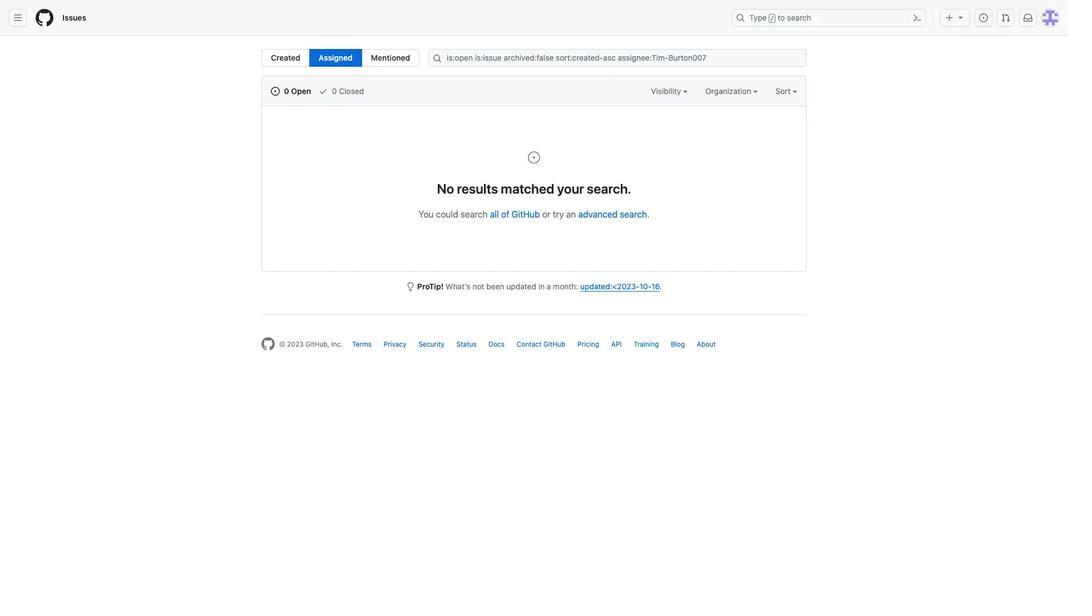 Task type: vqa. For each thing, say whether or not it's contained in the screenshot.
2nd "0" from right
yes



Task type: describe. For each thing, give the bounding box(es) containing it.
2023
[[287, 340, 304, 349]]

0 horizontal spatial search
[[461, 209, 488, 219]]

visibility button
[[652, 85, 688, 97]]

assigned
[[319, 53, 353, 62]]

advanced search link
[[579, 209, 648, 219]]

protip! what's not been updated in a month: updated:<2023-10-16 .
[[418, 282, 662, 291]]

privacy link
[[384, 340, 407, 349]]

matched
[[501, 181, 555, 197]]

no
[[437, 181, 455, 197]]

1 horizontal spatial github
[[544, 340, 566, 349]]

open
[[291, 86, 311, 96]]

status
[[457, 340, 477, 349]]

or
[[543, 209, 551, 219]]

docs
[[489, 340, 505, 349]]

you could search all of github or try an advanced search .
[[419, 209, 650, 219]]

plus image
[[946, 13, 955, 22]]

sort button
[[776, 85, 798, 97]]

you
[[419, 209, 434, 219]]

Search all issues text field
[[429, 49, 807, 67]]

. for protip! what's not been updated in a month: updated:<2023-10-16 .
[[660, 282, 662, 291]]

notifications image
[[1024, 13, 1033, 22]]

not
[[473, 282, 485, 291]]

training link
[[634, 340, 659, 349]]

terms
[[353, 340, 372, 349]]

. for you could search all of github or try an advanced search .
[[648, 209, 650, 219]]

about link
[[697, 340, 716, 349]]

issues element
[[262, 49, 420, 67]]

terms link
[[353, 340, 372, 349]]

in
[[539, 282, 545, 291]]

all of github link
[[490, 209, 540, 219]]

updated:<2023-10-16 link
[[581, 282, 660, 291]]

organization
[[706, 86, 754, 96]]

results
[[457, 181, 498, 197]]

to
[[778, 13, 786, 22]]

api
[[612, 340, 622, 349]]

check image
[[319, 87, 328, 96]]

mentioned
[[371, 53, 410, 62]]

1 horizontal spatial search
[[620, 209, 648, 219]]

contact github link
[[517, 340, 566, 349]]

api link
[[612, 340, 622, 349]]

docs link
[[489, 340, 505, 349]]

type / to search
[[750, 13, 812, 22]]

pricing
[[578, 340, 600, 349]]

assigned link
[[309, 49, 362, 67]]

contact
[[517, 340, 542, 349]]

no results matched your search.
[[437, 181, 632, 197]]

0 vertical spatial github
[[512, 209, 540, 219]]

16
[[652, 282, 660, 291]]

your
[[558, 181, 585, 197]]

/
[[771, 14, 775, 22]]

of
[[502, 209, 510, 219]]

2 horizontal spatial search
[[788, 13, 812, 22]]

type
[[750, 13, 768, 22]]

status link
[[457, 340, 477, 349]]

what's
[[446, 282, 471, 291]]

blog
[[671, 340, 685, 349]]

privacy
[[384, 340, 407, 349]]

all
[[490, 209, 499, 219]]

mentioned link
[[362, 49, 420, 67]]

protip!
[[418, 282, 444, 291]]



Task type: locate. For each thing, give the bounding box(es) containing it.
1 horizontal spatial issue opened image
[[980, 13, 989, 22]]

1 vertical spatial .
[[660, 282, 662, 291]]

an
[[567, 209, 576, 219]]

. right "advanced"
[[648, 209, 650, 219]]

advanced
[[579, 209, 618, 219]]

1 0 from the left
[[284, 86, 289, 96]]

github right contact
[[544, 340, 566, 349]]

0 vertical spatial issue opened image
[[980, 13, 989, 22]]

0 closed
[[330, 86, 364, 96]]

contact github
[[517, 340, 566, 349]]

0 horizontal spatial issue opened image
[[271, 87, 280, 96]]

search left all on the left top of page
[[461, 209, 488, 219]]

command palette image
[[914, 13, 923, 22]]

issue opened image left 0 open
[[271, 87, 280, 96]]

created link
[[262, 49, 310, 67]]

closed
[[339, 86, 364, 96]]

created
[[271, 53, 301, 62]]

.
[[648, 209, 650, 219], [660, 282, 662, 291]]

a
[[547, 282, 551, 291]]

0
[[284, 86, 289, 96], [332, 86, 337, 96]]

security
[[419, 340, 445, 349]]

triangle down image
[[957, 13, 966, 22]]

1 vertical spatial issue opened image
[[271, 87, 280, 96]]

search image
[[433, 54, 442, 63]]

0 horizontal spatial .
[[648, 209, 650, 219]]

1 horizontal spatial .
[[660, 282, 662, 291]]

2 0 from the left
[[332, 86, 337, 96]]

github
[[512, 209, 540, 219], [544, 340, 566, 349]]

. right '10-'
[[660, 282, 662, 291]]

inc.
[[332, 340, 343, 349]]

0 horizontal spatial 0
[[284, 86, 289, 96]]

0 right check icon
[[332, 86, 337, 96]]

pricing link
[[578, 340, 600, 349]]

about
[[697, 340, 716, 349]]

issue opened image inside 0 open link
[[271, 87, 280, 96]]

©
[[279, 340, 285, 349]]

been
[[487, 282, 505, 291]]

try
[[553, 209, 564, 219]]

0 inside "link"
[[332, 86, 337, 96]]

homepage image
[[262, 337, 275, 351]]

issues
[[62, 13, 86, 22]]

issue opened image left the git pull request icon
[[980, 13, 989, 22]]

0 open link
[[271, 85, 311, 97]]

issue opened image
[[980, 13, 989, 22], [271, 87, 280, 96]]

1 vertical spatial github
[[544, 340, 566, 349]]

1 horizontal spatial 0
[[332, 86, 337, 96]]

git pull request image
[[1002, 13, 1011, 22]]

0 for open
[[284, 86, 289, 96]]

0 for closed
[[332, 86, 337, 96]]

0 closed link
[[319, 85, 364, 97]]

0 horizontal spatial github
[[512, 209, 540, 219]]

search down search.
[[620, 209, 648, 219]]

0 open
[[282, 86, 311, 96]]

0 left open
[[284, 86, 289, 96]]

search right the "to"
[[788, 13, 812, 22]]

could
[[436, 209, 459, 219]]

0 vertical spatial .
[[648, 209, 650, 219]]

updated:<2023-
[[581, 282, 640, 291]]

search
[[788, 13, 812, 22], [461, 209, 488, 219], [620, 209, 648, 219]]

sort
[[776, 86, 791, 96]]

training
[[634, 340, 659, 349]]

updated
[[507, 282, 537, 291]]

search.
[[587, 181, 632, 197]]

security link
[[419, 340, 445, 349]]

month:
[[554, 282, 579, 291]]

issue opened image
[[528, 151, 541, 164]]

blog link
[[671, 340, 685, 349]]

visibility
[[652, 86, 684, 96]]

homepage image
[[36, 9, 53, 27]]

Issues search field
[[429, 49, 807, 67]]

github right of
[[512, 209, 540, 219]]

github,
[[306, 340, 330, 349]]

light bulb image
[[406, 282, 415, 291]]

© 2023 github, inc.
[[279, 340, 343, 349]]

organization button
[[706, 85, 758, 97]]

10-
[[640, 282, 652, 291]]



